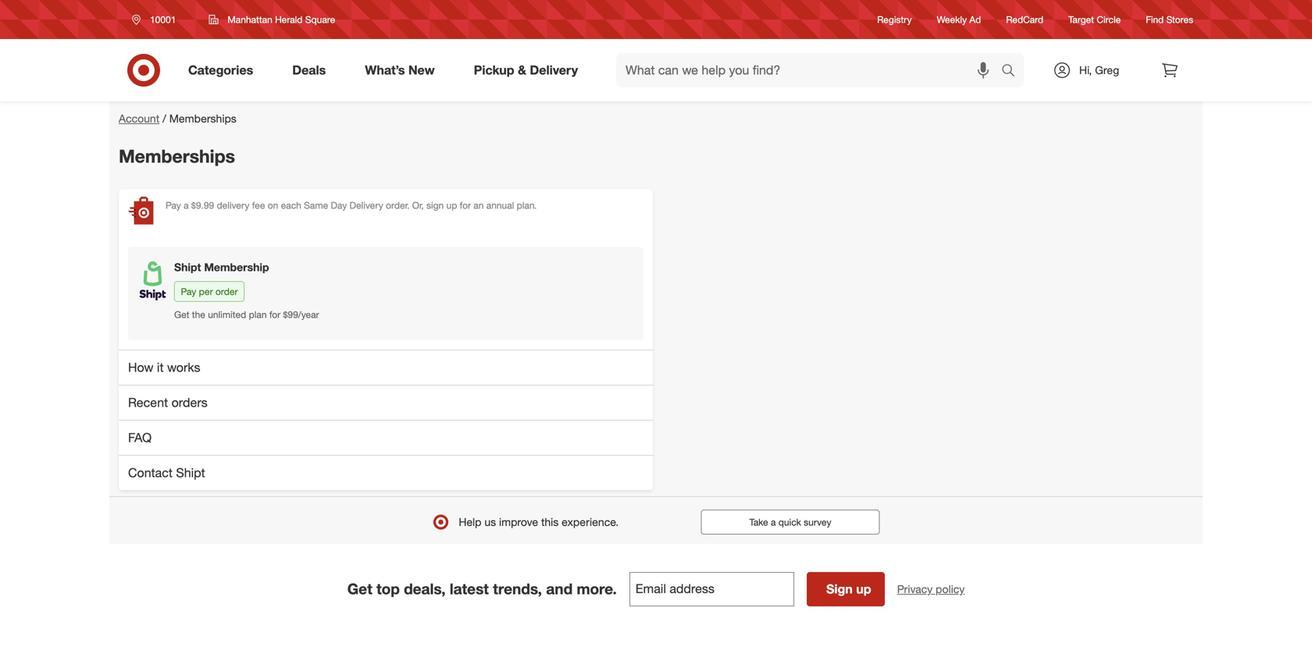 Task type: describe. For each thing, give the bounding box(es) containing it.
same
[[304, 200, 328, 212]]

redcard
[[1007, 14, 1044, 25]]

latest
[[450, 581, 489, 599]]

privacy policy
[[898, 583, 965, 596]]

0 vertical spatial up
[[447, 200, 457, 212]]

0 horizontal spatial delivery
[[350, 200, 383, 212]]

fee
[[252, 200, 265, 212]]

pay per order
[[181, 286, 238, 298]]

search
[[995, 64, 1032, 79]]

hi, greg
[[1080, 63, 1120, 77]]

and
[[546, 581, 573, 599]]

it
[[157, 360, 164, 375]]

registry link
[[878, 13, 912, 26]]

quick
[[779, 517, 802, 528]]

greg
[[1096, 63, 1120, 77]]

sign
[[427, 200, 444, 212]]

works
[[167, 360, 200, 375]]

circle
[[1097, 14, 1121, 25]]

What can we help you find? suggestions appear below search field
[[617, 53, 1006, 88]]

help us improve this experience.
[[459, 516, 619, 529]]

0 vertical spatial delivery
[[530, 63, 578, 78]]

ad
[[970, 14, 982, 25]]

privacy
[[898, 583, 933, 596]]

get the unlimited plan for $99/year
[[174, 309, 319, 321]]

each
[[281, 200, 301, 212]]

what's new
[[365, 63, 435, 78]]

on
[[268, 200, 278, 212]]

or,
[[412, 200, 424, 212]]

10001
[[150, 14, 176, 25]]

0 vertical spatial memberships
[[169, 112, 237, 125]]

deals,
[[404, 581, 446, 599]]

faq link
[[119, 420, 653, 455]]

how
[[128, 360, 154, 375]]

categories
[[188, 63, 253, 78]]

experience.
[[562, 516, 619, 529]]

stores
[[1167, 14, 1194, 25]]

shipt membership
[[174, 261, 269, 274]]

0 horizontal spatial for
[[269, 309, 281, 321]]

find stores link
[[1146, 13, 1194, 26]]

membership
[[204, 261, 269, 274]]

take a quick survey
[[750, 517, 832, 528]]

$9.99
[[191, 200, 214, 212]]

weekly
[[937, 14, 967, 25]]

new
[[409, 63, 435, 78]]

contact shipt
[[128, 466, 205, 481]]

contact
[[128, 466, 173, 481]]

search button
[[995, 53, 1032, 91]]

recent orders
[[128, 395, 208, 411]]

pay for pay a $9.99 delivery fee on each same day delivery order. or, sign up for an annual plan.
[[166, 200, 181, 212]]

target circle link
[[1069, 13, 1121, 26]]

&
[[518, 63, 527, 78]]

get top deals, latest trends, and more.
[[348, 581, 617, 599]]

/
[[163, 112, 166, 125]]

pickup
[[474, 63, 515, 78]]

1 vertical spatial memberships
[[119, 145, 235, 167]]

account
[[119, 112, 159, 125]]

up inside sign up button
[[857, 582, 872, 597]]

sign
[[827, 582, 853, 597]]

this
[[541, 516, 559, 529]]

get for get top deals, latest trends, and more.
[[348, 581, 373, 599]]

take a quick survey button
[[701, 510, 880, 535]]

find stores
[[1146, 14, 1194, 25]]

weekly ad
[[937, 14, 982, 25]]

sign up
[[827, 582, 872, 597]]

more.
[[577, 581, 617, 599]]

manhattan herald square button
[[199, 5, 346, 34]]



Task type: vqa. For each thing, say whether or not it's contained in the screenshot.
Help us improve this experience.
yes



Task type: locate. For each thing, give the bounding box(es) containing it.
hi,
[[1080, 63, 1092, 77]]

delivery right day
[[350, 200, 383, 212]]

0 vertical spatial get
[[174, 309, 189, 321]]

improve
[[499, 516, 538, 529]]

top
[[377, 581, 400, 599]]

a right take
[[771, 517, 776, 528]]

get left top
[[348, 581, 373, 599]]

1 vertical spatial up
[[857, 582, 872, 597]]

herald
[[275, 14, 303, 25]]

shipt up per
[[174, 261, 201, 274]]

manhattan herald square
[[228, 14, 335, 25]]

$99/year
[[283, 309, 319, 321]]

None text field
[[630, 573, 794, 607]]

for right plan
[[269, 309, 281, 321]]

the
[[192, 309, 205, 321]]

pay left the $9.99
[[166, 200, 181, 212]]

get for get the unlimited plan for $99/year
[[174, 309, 189, 321]]

delivery right & at the left top of page
[[530, 63, 578, 78]]

1 horizontal spatial a
[[771, 517, 776, 528]]

1 horizontal spatial for
[[460, 200, 471, 212]]

delivery
[[217, 200, 250, 212]]

up right sign
[[447, 200, 457, 212]]

target circle
[[1069, 14, 1121, 25]]

account link
[[119, 112, 159, 125]]

memberships right /
[[169, 112, 237, 125]]

1 vertical spatial for
[[269, 309, 281, 321]]

1 horizontal spatial up
[[857, 582, 872, 597]]

0 vertical spatial pay
[[166, 200, 181, 212]]

pickup & delivery link
[[461, 53, 598, 88]]

a inside button
[[771, 517, 776, 528]]

survey
[[804, 517, 832, 528]]

us
[[485, 516, 496, 529]]

1 vertical spatial get
[[348, 581, 373, 599]]

memberships down account / memberships at the left top of page
[[119, 145, 235, 167]]

help
[[459, 516, 482, 529]]

deals link
[[279, 53, 346, 88]]

find
[[1146, 14, 1164, 25]]

redcard link
[[1007, 13, 1044, 26]]

0 horizontal spatial up
[[447, 200, 457, 212]]

recent
[[128, 395, 168, 411]]

1 horizontal spatial get
[[348, 581, 373, 599]]

get left "the"
[[174, 309, 189, 321]]

day
[[331, 200, 347, 212]]

policy
[[936, 583, 965, 596]]

target
[[1069, 14, 1095, 25]]

categories link
[[175, 53, 273, 88]]

0 horizontal spatial get
[[174, 309, 189, 321]]

0 vertical spatial for
[[460, 200, 471, 212]]

recent orders link
[[119, 385, 653, 420]]

pickup & delivery
[[474, 63, 578, 78]]

shipt right contact
[[176, 466, 205, 481]]

a left the $9.99
[[184, 200, 189, 212]]

account / memberships
[[119, 112, 237, 125]]

annual
[[487, 200, 514, 212]]

how it works
[[128, 360, 200, 375]]

1 vertical spatial delivery
[[350, 200, 383, 212]]

0 vertical spatial shipt
[[174, 261, 201, 274]]

0 vertical spatial a
[[184, 200, 189, 212]]

for left an
[[460, 200, 471, 212]]

manhattan
[[228, 14, 272, 25]]

unlimited
[[208, 309, 246, 321]]

1 vertical spatial pay
[[181, 286, 196, 298]]

an
[[474, 200, 484, 212]]

how it works button
[[119, 350, 653, 385]]

up
[[447, 200, 457, 212], [857, 582, 872, 597]]

10001 button
[[122, 5, 193, 34]]

weekly ad link
[[937, 13, 982, 26]]

plan.
[[517, 200, 537, 212]]

order.
[[386, 200, 410, 212]]

a
[[184, 200, 189, 212], [771, 517, 776, 528]]

1 vertical spatial a
[[771, 517, 776, 528]]

plan
[[249, 309, 267, 321]]

what's new link
[[352, 53, 454, 88]]

what's
[[365, 63, 405, 78]]

trends,
[[493, 581, 542, 599]]

pay for pay per order
[[181, 286, 196, 298]]

pay a $9.99 delivery fee on each same day delivery order. or, sign up for an annual plan.
[[166, 200, 537, 212]]

take
[[750, 517, 769, 528]]

memberships
[[169, 112, 237, 125], [119, 145, 235, 167]]

registry
[[878, 14, 912, 25]]

faq
[[128, 430, 152, 446]]

for
[[460, 200, 471, 212], [269, 309, 281, 321]]

1 horizontal spatial delivery
[[530, 63, 578, 78]]

contact shipt link
[[119, 455, 653, 491]]

pay left per
[[181, 286, 196, 298]]

order
[[216, 286, 238, 298]]

up right the sign
[[857, 582, 872, 597]]

square
[[305, 14, 335, 25]]

delivery
[[530, 63, 578, 78], [350, 200, 383, 212]]

orders
[[172, 395, 208, 411]]

0 horizontal spatial a
[[184, 200, 189, 212]]

pay
[[166, 200, 181, 212], [181, 286, 196, 298]]

a for take
[[771, 517, 776, 528]]

1 vertical spatial shipt
[[176, 466, 205, 481]]

per
[[199, 286, 213, 298]]

privacy policy link
[[898, 582, 965, 598]]

deals
[[292, 63, 326, 78]]

get
[[174, 309, 189, 321], [348, 581, 373, 599]]

a for pay
[[184, 200, 189, 212]]



